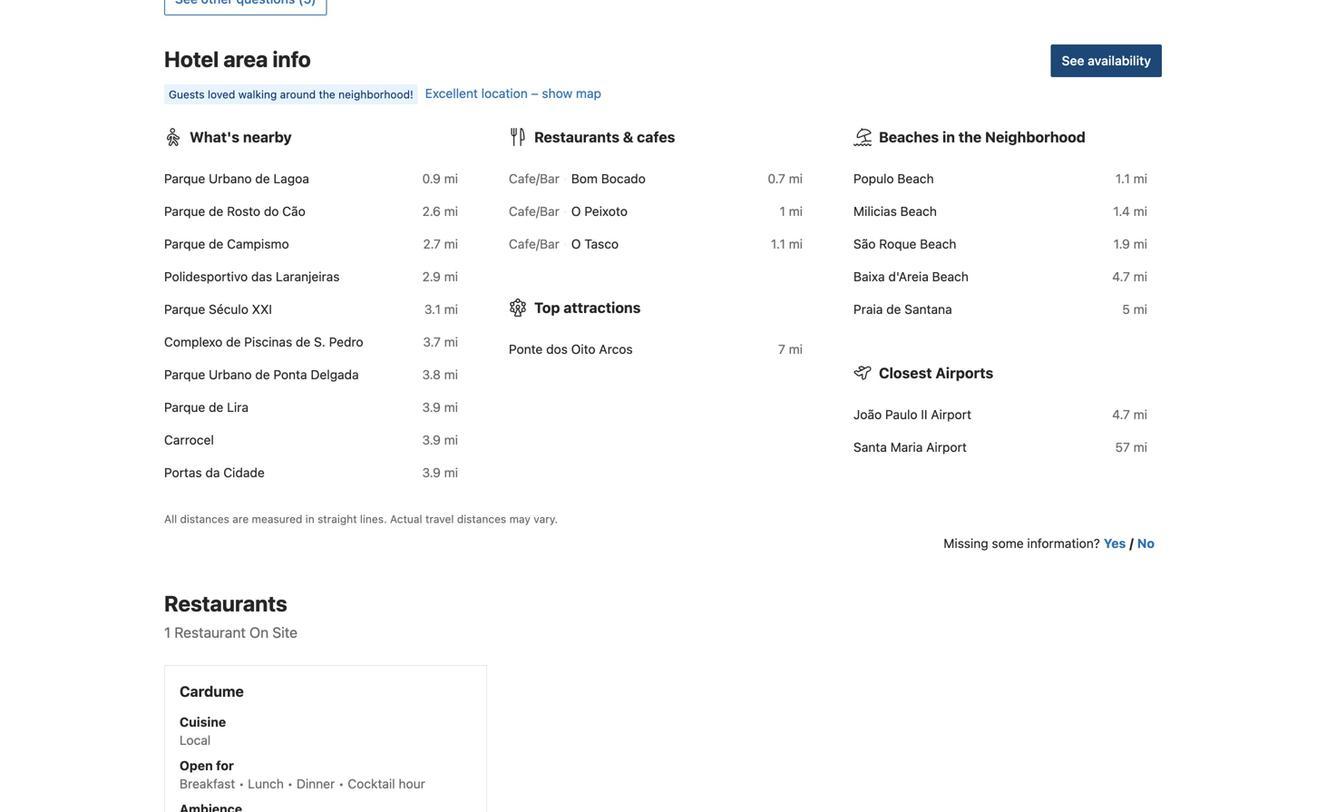 Task type: locate. For each thing, give the bounding box(es) containing it.
1 horizontal spatial in
[[943, 128, 955, 146]]

0 horizontal spatial restaurants
[[164, 591, 287, 616]]

restaurants up bom
[[534, 128, 620, 146]]

2 4.7 mi from the top
[[1112, 407, 1148, 422]]

around
[[280, 88, 316, 101]]

guests loved walking around the neighborhood!
[[169, 88, 413, 101]]

1 3.9 from the top
[[422, 400, 441, 415]]

• left lunch
[[239, 776, 244, 791]]

0 horizontal spatial the
[[319, 88, 335, 101]]

restaurants inside restaurants 1 restaurant on site
[[164, 591, 287, 616]]

2 vertical spatial 3.9 mi
[[422, 465, 458, 480]]

1 vertical spatial 4.7
[[1112, 407, 1130, 422]]

0 vertical spatial o
[[571, 204, 581, 219]]

0 vertical spatial 1
[[780, 204, 786, 219]]

on
[[250, 624, 269, 641]]

cuisine
[[180, 714, 226, 729]]

1 horizontal spatial 1.1 mi
[[1116, 171, 1148, 186]]

de left lagoa
[[255, 171, 270, 186]]

parque up carrocel
[[164, 400, 205, 415]]

parque século xxi
[[164, 302, 272, 317]]

oito
[[571, 342, 596, 357]]

0 horizontal spatial 1
[[164, 624, 171, 641]]

cafe/bar
[[509, 171, 560, 186], [509, 204, 560, 219], [509, 236, 560, 251]]

2 vertical spatial cafe/bar
[[509, 236, 560, 251]]

3.1 mi
[[424, 302, 458, 317]]

1 vertical spatial o
[[571, 236, 581, 251]]

baixa
[[854, 269, 885, 284]]

2 parque from the top
[[164, 204, 205, 219]]

see availability
[[1062, 53, 1151, 68]]

beach up são roque beach
[[901, 204, 937, 219]]

restaurants & cafes
[[534, 128, 675, 146]]

1 vertical spatial airport
[[927, 440, 967, 454]]

ponte
[[509, 342, 543, 357]]

cafe/bar for o tasco
[[509, 236, 560, 251]]

3 3.9 from the top
[[422, 465, 441, 480]]

mi for parque de campismo
[[444, 236, 458, 251]]

2 o from the top
[[571, 236, 581, 251]]

1 horizontal spatial restaurants
[[534, 128, 620, 146]]

/
[[1130, 536, 1134, 551]]

pedro
[[329, 334, 363, 349]]

restaurants up restaurant
[[164, 591, 287, 616]]

3 cafe/bar from the top
[[509, 236, 560, 251]]

3.9
[[422, 400, 441, 415], [422, 432, 441, 447], [422, 465, 441, 480]]

cafe/bar left bom
[[509, 171, 560, 186]]

0 vertical spatial urbano
[[209, 171, 252, 186]]

2 4.7 from the top
[[1112, 407, 1130, 422]]

1 o from the top
[[571, 204, 581, 219]]

1 vertical spatial restaurants
[[164, 591, 287, 616]]

1.1
[[1116, 171, 1130, 186], [771, 236, 786, 251]]

mi for parque urbano de ponta delgada
[[444, 367, 458, 382]]

in right beaches
[[943, 128, 955, 146]]

2 cafe/bar from the top
[[509, 204, 560, 219]]

mi for parque de lira
[[444, 400, 458, 415]]

yes
[[1104, 536, 1126, 551]]

closest airports
[[879, 364, 994, 381]]

0 horizontal spatial 1.1 mi
[[771, 236, 803, 251]]

5 mi
[[1123, 302, 1148, 317]]

parque for parque urbano de lagoa
[[164, 171, 205, 186]]

populo beach
[[854, 171, 934, 186]]

4 parque from the top
[[164, 302, 205, 317]]

1 horizontal spatial •
[[287, 776, 293, 791]]

4.7 mi for baixa d'areia beach
[[1112, 269, 1148, 284]]

1.1 mi down '1 mi'
[[771, 236, 803, 251]]

4.7 mi down 1.9 mi on the right of page
[[1112, 269, 1148, 284]]

7
[[779, 342, 786, 357]]

1.4 mi
[[1114, 204, 1148, 219]]

0 horizontal spatial in
[[306, 513, 315, 525]]

2.7
[[423, 236, 441, 251]]

1 cafe/bar from the top
[[509, 171, 560, 186]]

mi for ponte dos oito arcos
[[789, 342, 803, 357]]

1 vertical spatial 1.1
[[771, 236, 786, 251]]

cafe/bar for o peixoto
[[509, 204, 560, 219]]

urbano up parque de rosto do cão
[[209, 171, 252, 186]]

missing some information? yes / no
[[944, 536, 1155, 551]]

distances left may
[[457, 513, 506, 525]]

0 vertical spatial airport
[[931, 407, 972, 422]]

2 vertical spatial 3.9
[[422, 465, 441, 480]]

neighborhood!
[[339, 88, 413, 101]]

beaches in the neighborhood
[[879, 128, 1086, 146]]

complexo de piscinas de s. pedro
[[164, 334, 363, 349]]

parque for parque de campismo
[[164, 236, 205, 251]]

xxi
[[252, 302, 272, 317]]

• right the dinner
[[338, 776, 344, 791]]

de up polidesportivo
[[209, 236, 224, 251]]

1 distances from the left
[[180, 513, 229, 525]]

airport right ii
[[931, 407, 972, 422]]

1.9
[[1114, 236, 1130, 251]]

4.7 mi for joão paulo ii airport
[[1112, 407, 1148, 422]]

the right beaches
[[959, 128, 982, 146]]

3 • from the left
[[338, 776, 344, 791]]

3.9 mi for cidade
[[422, 465, 458, 480]]

parque urbano de lagoa
[[164, 171, 309, 186]]

de down século
[[226, 334, 241, 349]]

0 horizontal spatial •
[[239, 776, 244, 791]]

milicias beach
[[854, 204, 937, 219]]

restaurants 1 restaurant on site
[[164, 591, 298, 641]]

1.9 mi
[[1114, 236, 1148, 251]]

cafe/bar left o peixoto
[[509, 204, 560, 219]]

6 parque from the top
[[164, 400, 205, 415]]

4.7
[[1112, 269, 1130, 284], [1112, 407, 1130, 422]]

4.7 up 57
[[1112, 407, 1130, 422]]

1 3.9 mi from the top
[[422, 400, 458, 415]]

mi for baixa d'areia beach
[[1134, 269, 1148, 284]]

mi for são roque beach
[[1134, 236, 1148, 251]]

4.7 down 1.9
[[1112, 269, 1130, 284]]

1 vertical spatial cafe/bar
[[509, 204, 560, 219]]

distances right all on the left bottom of page
[[180, 513, 229, 525]]

–
[[531, 86, 539, 101]]

1.1 mi up 1.4 mi
[[1116, 171, 1148, 186]]

o left tasco
[[571, 236, 581, 251]]

urbano for lagoa
[[209, 171, 252, 186]]

urbano up lira
[[209, 367, 252, 382]]

beach
[[898, 171, 934, 186], [901, 204, 937, 219], [920, 236, 957, 251], [932, 269, 969, 284]]

location
[[481, 86, 528, 101]]

1 vertical spatial 4.7 mi
[[1112, 407, 1148, 422]]

see availability button
[[1051, 44, 1162, 77]]

map
[[576, 86, 602, 101]]

2 urbano from the top
[[209, 367, 252, 382]]

1 parque from the top
[[164, 171, 205, 186]]

carrocel
[[164, 432, 214, 447]]

portas da cidade
[[164, 465, 265, 480]]

4.7 for baixa d'areia beach
[[1112, 269, 1130, 284]]

parque down what's at the left
[[164, 171, 205, 186]]

1 left restaurant
[[164, 624, 171, 641]]

no
[[1138, 536, 1155, 551]]

3 parque from the top
[[164, 236, 205, 251]]

paulo
[[886, 407, 918, 422]]

2.7 mi
[[423, 236, 458, 251]]

roque
[[879, 236, 917, 251]]

open
[[180, 758, 213, 773]]

o peixoto
[[571, 204, 628, 219]]

3.9 for cidade
[[422, 465, 441, 480]]

bocado
[[601, 171, 646, 186]]

1 horizontal spatial 1.1
[[1116, 171, 1130, 186]]

parque for parque de lira
[[164, 400, 205, 415]]

hotel
[[164, 46, 219, 72]]

in
[[943, 128, 955, 146], [306, 513, 315, 525]]

1 vertical spatial 3.9 mi
[[422, 432, 458, 447]]

3.7 mi
[[423, 334, 458, 349]]

urbano for ponta
[[209, 367, 252, 382]]

lira
[[227, 400, 249, 415]]

parque for parque século xxi
[[164, 302, 205, 317]]

1 horizontal spatial distances
[[457, 513, 506, 525]]

mi for milicias beach
[[1134, 204, 1148, 219]]

restaurants for restaurants & cafes
[[534, 128, 620, 146]]

o for o tasco
[[571, 236, 581, 251]]

do
[[264, 204, 279, 219]]

parque up parque de campismo
[[164, 204, 205, 219]]

2 3.9 from the top
[[422, 432, 441, 447]]

mi for polidesportivo das laranjeiras
[[444, 269, 458, 284]]

cardume
[[180, 683, 244, 700]]

1 down 0.7 mi
[[780, 204, 786, 219]]

2.9
[[422, 269, 441, 284]]

santa
[[854, 440, 887, 454]]

all distances are measured in straight lines. actual travel distances may vary.
[[164, 513, 558, 525]]

nearby
[[243, 128, 292, 146]]

0 vertical spatial restaurants
[[534, 128, 620, 146]]

1 urbano from the top
[[209, 171, 252, 186]]

campismo
[[227, 236, 289, 251]]

lines.
[[360, 513, 387, 525]]

0 vertical spatial 1.1 mi
[[1116, 171, 1148, 186]]

in left the straight
[[306, 513, 315, 525]]

de left the ponta
[[255, 367, 270, 382]]

1 vertical spatial the
[[959, 128, 982, 146]]

all
[[164, 513, 177, 525]]

actual
[[390, 513, 422, 525]]

cafe/bar left o tasco
[[509, 236, 560, 251]]

o left peixoto on the left top of the page
[[571, 204, 581, 219]]

parque up complexo
[[164, 302, 205, 317]]

de
[[255, 171, 270, 186], [209, 204, 224, 219], [209, 236, 224, 251], [887, 302, 901, 317], [226, 334, 241, 349], [296, 334, 311, 349], [255, 367, 270, 382], [209, 400, 224, 415]]

rosto
[[227, 204, 261, 219]]

airport down ii
[[927, 440, 967, 454]]

beach up santana at the top of page
[[932, 269, 969, 284]]

1.1 up 1.4
[[1116, 171, 1130, 186]]

parque down complexo
[[164, 367, 205, 382]]

o for o peixoto
[[571, 204, 581, 219]]

0 horizontal spatial distances
[[180, 513, 229, 525]]

3.9 mi for lira
[[422, 400, 458, 415]]

3 3.9 mi from the top
[[422, 465, 458, 480]]

1 vertical spatial 1.1 mi
[[771, 236, 803, 251]]

•
[[239, 776, 244, 791], [287, 776, 293, 791], [338, 776, 344, 791]]

parque up polidesportivo
[[164, 236, 205, 251]]

são roque beach
[[854, 236, 957, 251]]

&
[[623, 128, 634, 146]]

0 vertical spatial cafe/bar
[[509, 171, 560, 186]]

1 4.7 from the top
[[1112, 269, 1130, 284]]

de left rosto
[[209, 204, 224, 219]]

laranjeiras
[[276, 269, 340, 284]]

2 horizontal spatial •
[[338, 776, 344, 791]]

• right lunch
[[287, 776, 293, 791]]

0 vertical spatial 3.9 mi
[[422, 400, 458, 415]]

lagoa
[[273, 171, 309, 186]]

0.9 mi
[[422, 171, 458, 186]]

o
[[571, 204, 581, 219], [571, 236, 581, 251]]

mi for parque de rosto do cão
[[444, 204, 458, 219]]

delgada
[[311, 367, 359, 382]]

mi for portas da cidade
[[444, 465, 458, 480]]

0 vertical spatial 4.7 mi
[[1112, 269, 1148, 284]]

1 vertical spatial 3.9
[[422, 432, 441, 447]]

0 vertical spatial 4.7
[[1112, 269, 1130, 284]]

straight
[[318, 513, 357, 525]]

the right around
[[319, 88, 335, 101]]

1 vertical spatial urbano
[[209, 367, 252, 382]]

0 vertical spatial 3.9
[[422, 400, 441, 415]]

1 4.7 mi from the top
[[1112, 269, 1148, 284]]

mi
[[444, 171, 458, 186], [789, 171, 803, 186], [1134, 171, 1148, 186], [444, 204, 458, 219], [789, 204, 803, 219], [1134, 204, 1148, 219], [444, 236, 458, 251], [789, 236, 803, 251], [1134, 236, 1148, 251], [444, 269, 458, 284], [1134, 269, 1148, 284], [444, 302, 458, 317], [1134, 302, 1148, 317], [444, 334, 458, 349], [789, 342, 803, 357], [444, 367, 458, 382], [444, 400, 458, 415], [1134, 407, 1148, 422], [444, 432, 458, 447], [1134, 440, 1148, 454], [444, 465, 458, 480]]

neighborhood
[[985, 128, 1086, 146]]

4.7 mi up 57 mi
[[1112, 407, 1148, 422]]

travel
[[425, 513, 454, 525]]

5 parque from the top
[[164, 367, 205, 382]]

santana
[[905, 302, 952, 317]]

1.1 down '1 mi'
[[771, 236, 786, 251]]

1 vertical spatial 1
[[164, 624, 171, 641]]

são
[[854, 236, 876, 251]]



Task type: vqa. For each thing, say whether or not it's contained in the screenshot.
II
yes



Task type: describe. For each thing, give the bounding box(es) containing it.
complexo
[[164, 334, 223, 349]]

what's
[[190, 128, 240, 146]]

2.6
[[422, 204, 441, 219]]

1 • from the left
[[239, 776, 244, 791]]

0 vertical spatial 1.1
[[1116, 171, 1130, 186]]

mi for carrocel
[[444, 432, 458, 447]]

cafe/bar for bom bocado
[[509, 171, 560, 186]]

1 vertical spatial in
[[306, 513, 315, 525]]

beach right roque
[[920, 236, 957, 251]]

1 mi
[[780, 204, 803, 219]]

2 distances from the left
[[457, 513, 506, 525]]

may
[[510, 513, 531, 525]]

3.1
[[424, 302, 441, 317]]

restaurants for restaurants 1 restaurant on site
[[164, 591, 287, 616]]

yes button
[[1104, 534, 1126, 552]]

bom bocado
[[571, 171, 646, 186]]

top attractions
[[534, 299, 641, 316]]

d'areia
[[889, 269, 929, 284]]

lunch
[[248, 776, 284, 791]]

3.8
[[422, 367, 441, 382]]

site
[[272, 624, 298, 641]]

parque de rosto do cão
[[164, 204, 306, 219]]

beaches
[[879, 128, 939, 146]]

excellent location – show map link
[[425, 86, 602, 101]]

polidesportivo das laranjeiras
[[164, 269, 340, 284]]

0.7 mi
[[768, 171, 803, 186]]

4.7 for joão paulo ii airport
[[1112, 407, 1130, 422]]

mi for parque século xxi
[[444, 302, 458, 317]]

airports
[[936, 364, 994, 381]]

praia de santana
[[854, 302, 952, 317]]

measured
[[252, 513, 302, 525]]

1 horizontal spatial 1
[[780, 204, 786, 219]]

area
[[223, 46, 268, 72]]

polidesportivo
[[164, 269, 248, 284]]

0 horizontal spatial 1.1
[[771, 236, 786, 251]]

mi for populo beach
[[1134, 171, 1148, 186]]

0 vertical spatial in
[[943, 128, 955, 146]]

mi for praia de santana
[[1134, 302, 1148, 317]]

ponta
[[273, 367, 307, 382]]

3.9 for lira
[[422, 400, 441, 415]]

availability
[[1088, 53, 1151, 68]]

o tasco
[[571, 236, 619, 251]]

3.8 mi
[[422, 367, 458, 382]]

mi for santa maria airport
[[1134, 440, 1148, 454]]

século
[[209, 302, 249, 317]]

vary.
[[534, 513, 558, 525]]

parque for parque de rosto do cão
[[164, 204, 205, 219]]

57 mi
[[1116, 440, 1148, 454]]

2 3.9 mi from the top
[[422, 432, 458, 447]]

0.9
[[422, 171, 441, 186]]

cuisine local
[[180, 714, 226, 748]]

2.9 mi
[[422, 269, 458, 284]]

parque de campismo
[[164, 236, 289, 251]]

7 mi
[[779, 342, 803, 357]]

das
[[251, 269, 272, 284]]

joão paulo ii airport
[[854, 407, 972, 422]]

breakfast
[[180, 776, 235, 791]]

de left s.
[[296, 334, 311, 349]]

0.7
[[768, 171, 786, 186]]

arcos
[[599, 342, 633, 357]]

info
[[273, 46, 311, 72]]

1.4
[[1114, 204, 1130, 219]]

excellent location – show map
[[425, 86, 602, 101]]

santa maria airport
[[854, 440, 967, 454]]

mi for joão paulo ii airport
[[1134, 407, 1148, 422]]

joão
[[854, 407, 882, 422]]

walking
[[238, 88, 277, 101]]

3.7
[[423, 334, 441, 349]]

1 inside restaurants 1 restaurant on site
[[164, 624, 171, 641]]

5
[[1123, 302, 1130, 317]]

0 vertical spatial the
[[319, 88, 335, 101]]

guests
[[169, 88, 205, 101]]

parque for parque urbano de ponta delgada
[[164, 367, 205, 382]]

s.
[[314, 334, 326, 349]]

praia
[[854, 302, 883, 317]]

populo
[[854, 171, 894, 186]]

beach up milicias beach
[[898, 171, 934, 186]]

portas
[[164, 465, 202, 480]]

cão
[[282, 204, 306, 219]]

de left lira
[[209, 400, 224, 415]]

closest
[[879, 364, 932, 381]]

de right praia
[[887, 302, 901, 317]]

restaurant
[[174, 624, 246, 641]]

parque urbano de ponta delgada
[[164, 367, 359, 382]]

attractions
[[564, 299, 641, 316]]

tasco
[[585, 236, 619, 251]]

1 horizontal spatial the
[[959, 128, 982, 146]]

milicias
[[854, 204, 897, 219]]

2.6 mi
[[422, 204, 458, 219]]

mi for complexo de piscinas de s. pedro
[[444, 334, 458, 349]]

mi for parque urbano de lagoa
[[444, 171, 458, 186]]

ponte dos oito arcos
[[509, 342, 633, 357]]

open for breakfast • lunch • dinner • cocktail hour
[[180, 758, 425, 791]]

2 • from the left
[[287, 776, 293, 791]]

da
[[205, 465, 220, 480]]

hour
[[399, 776, 425, 791]]

no button
[[1138, 534, 1155, 552]]

loved
[[208, 88, 235, 101]]

excellent
[[425, 86, 478, 101]]

piscinas
[[244, 334, 292, 349]]

missing
[[944, 536, 989, 551]]

bom
[[571, 171, 598, 186]]

dos
[[546, 342, 568, 357]]

top
[[534, 299, 560, 316]]



